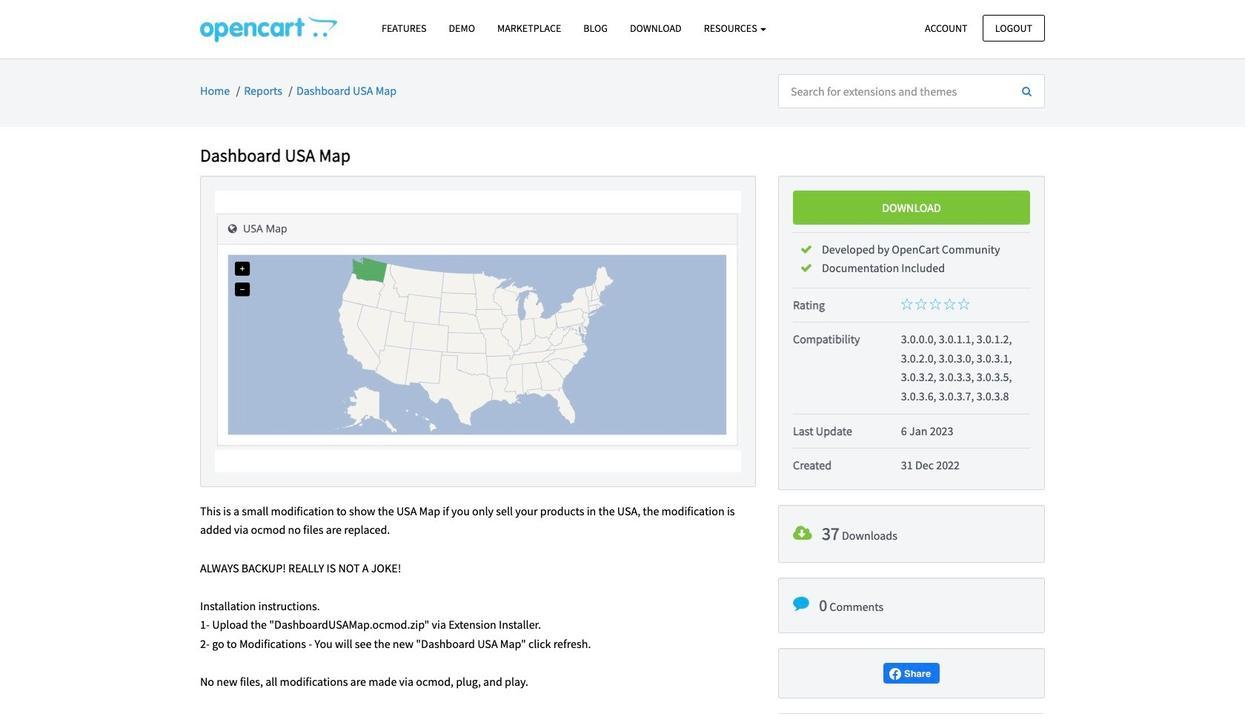 Task type: describe. For each thing, give the bounding box(es) containing it.
search image
[[1023, 86, 1032, 96]]

3 star light o image from the left
[[959, 298, 970, 310]]

cloud download image
[[793, 524, 813, 542]]

2 star light o image from the left
[[944, 298, 956, 310]]

1 star light o image from the left
[[930, 298, 942, 310]]

comment image
[[793, 596, 810, 612]]

1 star light o image from the left
[[902, 298, 914, 310]]



Task type: vqa. For each thing, say whether or not it's contained in the screenshot.
search icon
yes



Task type: locate. For each thing, give the bounding box(es) containing it.
1 horizontal spatial star light o image
[[916, 298, 928, 310]]

0 horizontal spatial star light o image
[[930, 298, 942, 310]]

2 star light o image from the left
[[916, 298, 928, 310]]

0 horizontal spatial star light o image
[[902, 298, 914, 310]]

dashboard usa map image
[[215, 191, 742, 472]]

2 horizontal spatial star light o image
[[959, 298, 970, 310]]

1 horizontal spatial star light o image
[[944, 298, 956, 310]]

opencart - dashboard usa map image
[[200, 16, 337, 42]]

star light o image
[[930, 298, 942, 310], [944, 298, 956, 310], [959, 298, 970, 310]]

Search for extensions and themes text field
[[779, 74, 1011, 108]]

star light o image
[[902, 298, 914, 310], [916, 298, 928, 310]]



